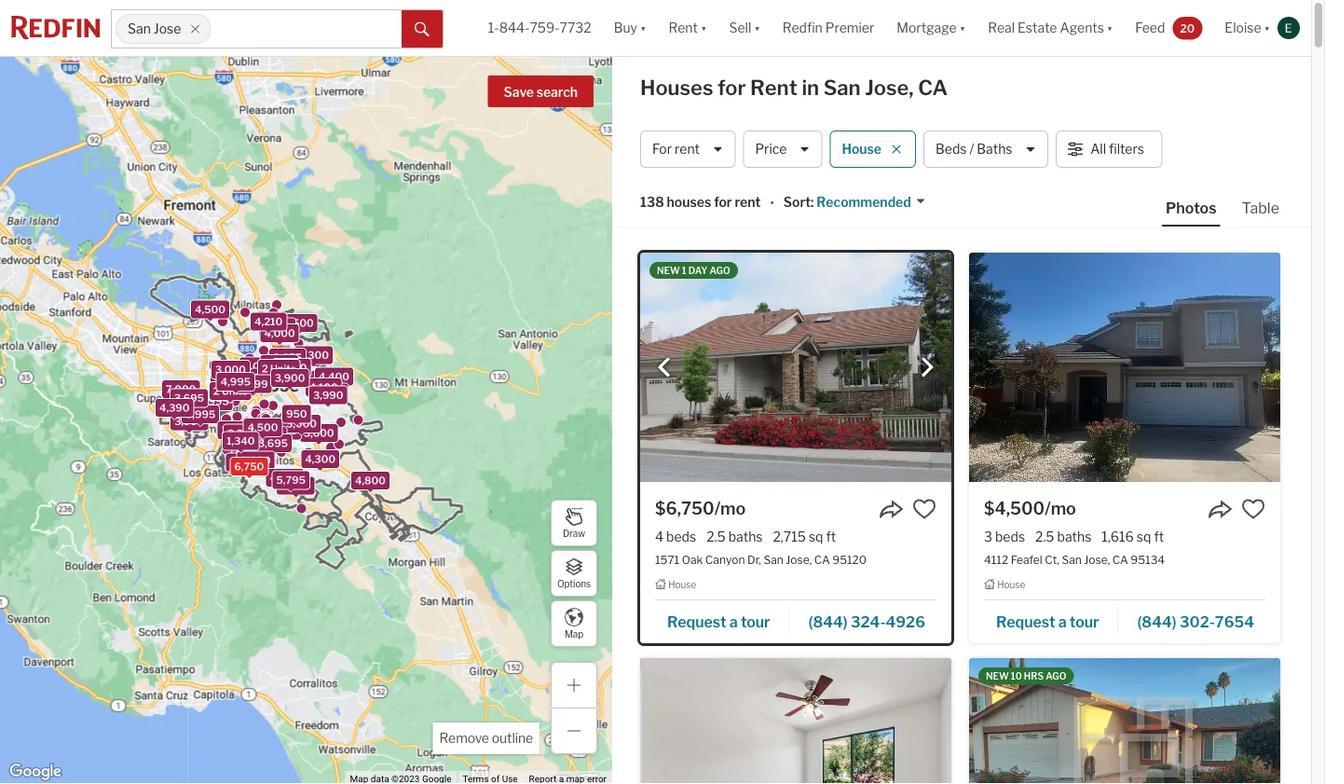 Task type: vqa. For each thing, say whether or not it's contained in the screenshot.
the bottom rent
yes



Task type: locate. For each thing, give the bounding box(es) containing it.
2
[[262, 363, 268, 375], [213, 385, 220, 397]]

1 horizontal spatial house
[[842, 141, 882, 157]]

2 down 1,480
[[213, 385, 220, 397]]

new for new 10 hrs ago
[[986, 670, 1009, 681]]

sell ▾
[[729, 20, 760, 36]]

0 vertical spatial 4,300
[[299, 349, 329, 361]]

3 beds
[[984, 529, 1026, 544]]

▾ inside buy ▾ dropdown button
[[640, 20, 646, 36]]

oak
[[682, 553, 703, 566]]

4,300 down 3,600
[[305, 453, 336, 465]]

0 horizontal spatial baths
[[729, 529, 763, 544]]

jose, down the 2,715 sq ft
[[786, 553, 812, 566]]

(844) left 302-
[[1138, 612, 1177, 630]]

1 horizontal spatial ago
[[1046, 670, 1067, 681]]

1 horizontal spatial a
[[1059, 612, 1067, 630]]

san left jose
[[128, 21, 151, 37]]

0 vertical spatial rent
[[675, 141, 700, 157]]

4
[[655, 529, 664, 544]]

baths for $4,500 /mo
[[1058, 529, 1092, 544]]

2 /mo from the left
[[1045, 498, 1077, 518]]

95120
[[833, 553, 867, 566]]

baths up dr,
[[729, 529, 763, 544]]

1 horizontal spatial (844)
[[1138, 612, 1177, 630]]

2.5 baths up 4112 feafel ct, san jose, ca 95134
[[1036, 529, 1092, 544]]

4,500 up 1,340
[[248, 421, 278, 433]]

▾ right mortgage
[[960, 20, 966, 36]]

(844) 324-4926 link
[[790, 604, 937, 636]]

0 vertical spatial rent
[[669, 20, 698, 36]]

san right in
[[824, 75, 861, 100]]

house for $4,500 /mo
[[998, 579, 1026, 590]]

rent left the •
[[735, 194, 761, 210]]

rent inside 138 houses for rent •
[[735, 194, 761, 210]]

a for $6,750 /mo
[[730, 612, 738, 630]]

4,500 down 1,340
[[230, 456, 260, 468]]

outline
[[492, 730, 533, 746]]

2 request a tour button from the left
[[984, 606, 1119, 634]]

1 2.5 baths from the left
[[707, 529, 763, 544]]

favorite button image
[[913, 497, 937, 521], [1242, 497, 1266, 521]]

3,990
[[313, 389, 343, 401]]

1 vertical spatial for
[[714, 194, 732, 210]]

ft up 95120
[[826, 529, 836, 544]]

2 up 2,099
[[262, 363, 268, 375]]

favorite button image for $6,750 /mo
[[913, 497, 937, 521]]

real
[[988, 20, 1015, 36]]

2 horizontal spatial jose,
[[1085, 553, 1110, 566]]

2.5 for $6,750
[[707, 529, 726, 544]]

1 ▾ from the left
[[640, 20, 646, 36]]

1 (844) from the left
[[809, 612, 848, 630]]

0 horizontal spatial rent
[[675, 141, 700, 157]]

0 horizontal spatial request a tour
[[667, 612, 770, 630]]

5 ▾ from the left
[[1107, 20, 1113, 36]]

1 horizontal spatial sq
[[1137, 529, 1152, 544]]

ca
[[918, 75, 948, 100], [815, 553, 830, 566], [1113, 553, 1129, 566]]

3,995
[[199, 395, 229, 407], [186, 408, 216, 420], [175, 415, 204, 427]]

3,695 down 4,250
[[258, 437, 288, 449]]

ago
[[710, 265, 731, 276], [1046, 670, 1067, 681]]

1 ft from the left
[[826, 529, 836, 544]]

1 baths from the left
[[729, 529, 763, 544]]

house
[[842, 141, 882, 157], [669, 579, 697, 590], [998, 579, 1026, 590]]

for right "houses"
[[714, 194, 732, 210]]

ft for $6,750 /mo
[[826, 529, 836, 544]]

▾ left 'user photo'
[[1265, 20, 1271, 36]]

1 horizontal spatial units
[[270, 363, 296, 375]]

1 favorite button image from the left
[[913, 497, 937, 521]]

0 horizontal spatial favorite button checkbox
[[913, 497, 937, 521]]

1 request a tour button from the left
[[655, 606, 790, 634]]

3,695 left 2,300
[[174, 392, 204, 404]]

house down 4112
[[998, 579, 1026, 590]]

2 ▾ from the left
[[701, 20, 707, 36]]

0 horizontal spatial beds
[[667, 529, 697, 544]]

request up new 10 hrs ago
[[997, 612, 1056, 630]]

rent right for
[[675, 141, 700, 157]]

2 baths from the left
[[1058, 529, 1092, 544]]

1 horizontal spatial jose,
[[865, 75, 914, 100]]

price
[[755, 141, 787, 157]]

sq right 2,715
[[809, 529, 824, 544]]

138
[[640, 194, 664, 210]]

0 horizontal spatial /mo
[[715, 498, 746, 518]]

1 sq from the left
[[809, 529, 824, 544]]

4,650
[[264, 358, 294, 370]]

4,850
[[281, 480, 311, 492]]

rent inside dropdown button
[[669, 20, 698, 36]]

ft for $4,500 /mo
[[1154, 529, 1165, 544]]

0 horizontal spatial request a tour button
[[655, 606, 790, 634]]

302-
[[1180, 612, 1216, 630]]

1 /mo from the left
[[715, 498, 746, 518]]

3,900
[[275, 372, 305, 384]]

▾ inside rent ▾ dropdown button
[[701, 20, 707, 36]]

1 favorite button checkbox from the left
[[913, 497, 937, 521]]

138 houses for rent •
[[640, 194, 774, 211]]

1 vertical spatial 2 units
[[213, 385, 248, 397]]

1 horizontal spatial favorite button checkbox
[[1242, 497, 1266, 521]]

2 ft from the left
[[1154, 529, 1165, 544]]

options button
[[551, 550, 598, 597]]

1 horizontal spatial /mo
[[1045, 498, 1077, 518]]

1 horizontal spatial request a tour button
[[984, 606, 1119, 634]]

request a tour button up hrs
[[984, 606, 1119, 634]]

0 vertical spatial 2 units
[[262, 363, 296, 375]]

request for $4,500
[[997, 612, 1056, 630]]

user photo image
[[1278, 17, 1300, 39]]

2 units
[[262, 363, 296, 375], [213, 385, 248, 397]]

4 ▾ from the left
[[960, 20, 966, 36]]

house for $6,750 /mo
[[669, 579, 697, 590]]

0 vertical spatial 2
[[262, 363, 268, 375]]

6,750
[[234, 460, 264, 473]]

san
[[128, 21, 151, 37], [824, 75, 861, 100], [764, 553, 784, 566], [1062, 553, 1082, 566]]

new 1 day ago
[[657, 265, 731, 276]]

request a tour button down canyon
[[655, 606, 790, 634]]

▾ for mortgage ▾
[[960, 20, 966, 36]]

for inside 138 houses for rent •
[[714, 194, 732, 210]]

3,695
[[174, 392, 204, 404], [258, 437, 288, 449]]

remove outline button
[[433, 722, 540, 754]]

None search field
[[211, 10, 402, 48]]

ft up 95134
[[1154, 529, 1165, 544]]

1 vertical spatial rent
[[735, 194, 761, 210]]

2 favorite button checkbox from the left
[[1242, 497, 1266, 521]]

3
[[984, 529, 993, 544]]

•
[[770, 195, 774, 211]]

submit search image
[[415, 22, 430, 37]]

1 horizontal spatial beds
[[996, 529, 1026, 544]]

1 vertical spatial ago
[[1046, 670, 1067, 681]]

a down canyon
[[730, 612, 738, 630]]

remove outline
[[440, 730, 533, 746]]

1 tour from the left
[[741, 612, 770, 630]]

new left 1
[[657, 265, 680, 276]]

▾ right the sell
[[754, 20, 760, 36]]

baths up 4112 feafel ct, san jose, ca 95134
[[1058, 529, 1092, 544]]

tour for $6,750 /mo
[[741, 612, 770, 630]]

rent left in
[[751, 75, 798, 100]]

2.5 baths for $4,500 /mo
[[1036, 529, 1092, 544]]

map button
[[551, 600, 598, 647]]

3,000 down "3,990"
[[286, 418, 317, 430]]

premier
[[826, 20, 875, 36]]

1 horizontal spatial rent
[[751, 75, 798, 100]]

house down oak
[[669, 579, 697, 590]]

0 horizontal spatial 3,695
[[174, 392, 204, 404]]

0 vertical spatial ago
[[710, 265, 731, 276]]

▾ inside sell ▾ dropdown button
[[754, 20, 760, 36]]

search
[[537, 84, 578, 100]]

3,255
[[227, 427, 257, 440]]

/mo up ct,
[[1045, 498, 1077, 518]]

new for new 1 day ago
[[657, 265, 680, 276]]

2 beds from the left
[[996, 529, 1026, 544]]

request a tour down canyon
[[667, 612, 770, 630]]

3,375
[[273, 351, 302, 364]]

2 favorite button image from the left
[[1242, 497, 1266, 521]]

ago for new 10 hrs ago
[[1046, 670, 1067, 681]]

1 vertical spatial 3,695
[[258, 437, 288, 449]]

request a tour up hrs
[[997, 612, 1100, 630]]

eloise
[[1225, 20, 1262, 36]]

4,400
[[319, 371, 350, 383]]

(844) left 324-
[[809, 612, 848, 630]]

ago right day
[[710, 265, 731, 276]]

ca down 1,616 at the bottom right
[[1113, 553, 1129, 566]]

1 request from the left
[[667, 612, 727, 630]]

1 horizontal spatial 2.5
[[1036, 529, 1055, 544]]

0 horizontal spatial sq
[[809, 529, 824, 544]]

a for $4,500 /mo
[[1059, 612, 1067, 630]]

2.5
[[707, 529, 726, 544], [1036, 529, 1055, 544]]

for rent button
[[640, 131, 736, 168]]

dr,
[[748, 553, 762, 566]]

ca left 95120
[[815, 553, 830, 566]]

a down ct,
[[1059, 612, 1067, 630]]

(844) for $6,750 /mo
[[809, 612, 848, 630]]

2 a from the left
[[1059, 612, 1067, 630]]

jose, up the remove house 'image'
[[865, 75, 914, 100]]

request a tour for $4,500
[[997, 612, 1100, 630]]

1 horizontal spatial baths
[[1058, 529, 1092, 544]]

1 horizontal spatial 2.5 baths
[[1036, 529, 1092, 544]]

san right ct,
[[1062, 553, 1082, 566]]

agents
[[1060, 20, 1105, 36]]

4,390
[[159, 402, 190, 414]]

for right houses
[[718, 75, 746, 100]]

favorite button image for $4,500 /mo
[[1242, 497, 1266, 521]]

0 horizontal spatial tour
[[741, 612, 770, 630]]

2 sq from the left
[[1137, 529, 1152, 544]]

house left the remove house 'image'
[[842, 141, 882, 157]]

tour down 4112 feafel ct, san jose, ca 95134
[[1070, 612, 1100, 630]]

1 vertical spatial rent
[[751, 75, 798, 100]]

0 horizontal spatial 2
[[213, 385, 220, 397]]

redfin premier
[[783, 20, 875, 36]]

0 vertical spatial new
[[657, 265, 680, 276]]

jose,
[[865, 75, 914, 100], [786, 553, 812, 566], [1085, 553, 1110, 566]]

/mo for $6,750
[[715, 498, 746, 518]]

1 request a tour from the left
[[667, 612, 770, 630]]

2.5 baths up canyon
[[707, 529, 763, 544]]

2,715
[[773, 529, 806, 544]]

1,616
[[1102, 529, 1134, 544]]

0 horizontal spatial jose,
[[786, 553, 812, 566]]

844-
[[499, 20, 530, 36]]

tour
[[741, 612, 770, 630], [1070, 612, 1100, 630]]

/mo up canyon
[[715, 498, 746, 518]]

0 horizontal spatial ago
[[710, 265, 731, 276]]

7732
[[560, 20, 592, 36]]

ago right hrs
[[1046, 670, 1067, 681]]

1 horizontal spatial request a tour
[[997, 612, 1100, 630]]

beds
[[936, 141, 967, 157]]

1 horizontal spatial ft
[[1154, 529, 1165, 544]]

5,795
[[276, 474, 306, 486]]

1 beds from the left
[[667, 529, 697, 544]]

0 horizontal spatial ft
[[826, 529, 836, 544]]

3,600
[[304, 427, 334, 439]]

beds right 3
[[996, 529, 1026, 544]]

2 request a tour from the left
[[997, 612, 1100, 630]]

2 horizontal spatial house
[[998, 579, 1026, 590]]

▾ for eloise ▾
[[1265, 20, 1271, 36]]

$6,750 /mo
[[655, 498, 746, 518]]

2.5 up canyon
[[707, 529, 726, 544]]

for
[[718, 75, 746, 100], [714, 194, 732, 210]]

ca for houses for rent in san jose, ca
[[918, 75, 948, 100]]

1 a from the left
[[730, 612, 738, 630]]

0 horizontal spatial new
[[657, 265, 680, 276]]

0 horizontal spatial rent
[[669, 20, 698, 36]]

4,100 up 2,300
[[214, 364, 242, 376]]

▾ left the sell
[[701, 20, 707, 36]]

redfin premier button
[[772, 0, 886, 56]]

1 horizontal spatial tour
[[1070, 612, 1100, 630]]

beds / baths button
[[924, 131, 1049, 168]]

1 vertical spatial new
[[986, 670, 1009, 681]]

2 request from the left
[[997, 612, 1056, 630]]

6 ▾ from the left
[[1265, 20, 1271, 36]]

0 vertical spatial 4,100
[[214, 364, 242, 376]]

▾ right agents
[[1107, 20, 1113, 36]]

0 horizontal spatial a
[[730, 612, 738, 630]]

real estate agents ▾ button
[[977, 0, 1125, 56]]

2.5 up ct,
[[1036, 529, 1055, 544]]

all filters button
[[1056, 131, 1163, 168]]

4,300
[[299, 349, 329, 361], [305, 453, 336, 465]]

0 horizontal spatial request
[[667, 612, 727, 630]]

photo of 943 dorel dr, san jose, ca 95132 image
[[640, 658, 952, 784]]

request for $6,750
[[667, 612, 727, 630]]

jose, down 1,616 at the bottom right
[[1085, 553, 1110, 566]]

1 horizontal spatial rent
[[735, 194, 761, 210]]

3,000 up 2,300
[[215, 364, 246, 376]]

4,250
[[268, 424, 297, 437]]

request a tour button for $4,500
[[984, 606, 1119, 634]]

rent
[[675, 141, 700, 157], [735, 194, 761, 210]]

1 horizontal spatial ca
[[918, 75, 948, 100]]

7654
[[1215, 612, 1255, 630]]

3,795
[[315, 386, 345, 398]]

sell ▾ button
[[718, 0, 772, 56]]

2 (844) from the left
[[1138, 612, 1177, 630]]

3,049
[[221, 424, 252, 436]]

favorite button checkbox
[[913, 497, 937, 521], [1242, 497, 1266, 521]]

0 vertical spatial for
[[718, 75, 746, 100]]

4 beds
[[655, 529, 697, 544]]

sq for $4,500 /mo
[[1137, 529, 1152, 544]]

new left 10
[[986, 670, 1009, 681]]

draw
[[563, 528, 585, 539]]

0 horizontal spatial house
[[669, 579, 697, 590]]

2 2.5 from the left
[[1036, 529, 1055, 544]]

request a tour
[[667, 612, 770, 630], [997, 612, 1100, 630]]

0 horizontal spatial 2 units
[[213, 385, 248, 397]]

jose
[[154, 21, 181, 37]]

1 horizontal spatial 4,100
[[309, 381, 338, 393]]

ca down mortgage ▾ dropdown button
[[918, 75, 948, 100]]

▾ inside mortgage ▾ dropdown button
[[960, 20, 966, 36]]

rent right "buy ▾"
[[669, 20, 698, 36]]

request down oak
[[667, 612, 727, 630]]

tour down dr,
[[741, 612, 770, 630]]

0 horizontal spatial (844)
[[809, 612, 848, 630]]

0 horizontal spatial ca
[[815, 553, 830, 566]]

1 horizontal spatial request
[[997, 612, 1056, 630]]

2 tour from the left
[[1070, 612, 1100, 630]]

ca for 1571 oak canyon dr, san jose, ca 95120
[[815, 553, 830, 566]]

0 horizontal spatial 2.5 baths
[[707, 529, 763, 544]]

beds right 4
[[667, 529, 697, 544]]

beds for $4,500
[[996, 529, 1026, 544]]

1 horizontal spatial 2 units
[[262, 363, 296, 375]]

3 ▾ from the left
[[754, 20, 760, 36]]

sort :
[[784, 194, 814, 210]]

1 horizontal spatial favorite button image
[[1242, 497, 1266, 521]]

house button
[[830, 131, 916, 168]]

▾ right buy
[[640, 20, 646, 36]]

1 vertical spatial 4,300
[[305, 453, 336, 465]]

sq up 95134
[[1137, 529, 1152, 544]]

house inside button
[[842, 141, 882, 157]]

4,100 right 3,900
[[309, 381, 338, 393]]

1 horizontal spatial new
[[986, 670, 1009, 681]]

0 horizontal spatial units
[[222, 385, 248, 397]]

photo of 1571 oak canyon dr, san jose, ca 95120 image
[[640, 253, 952, 482]]

0 horizontal spatial 2.5
[[707, 529, 726, 544]]

1 2.5 from the left
[[707, 529, 726, 544]]

request a tour button for $6,750
[[655, 606, 790, 634]]

1 horizontal spatial 3,695
[[258, 437, 288, 449]]

2 2.5 baths from the left
[[1036, 529, 1092, 544]]

0 horizontal spatial favorite button image
[[913, 497, 937, 521]]

4926
[[886, 612, 926, 630]]

baths
[[977, 141, 1013, 157]]

4,300 up 2,800
[[299, 349, 329, 361]]



Task type: describe. For each thing, give the bounding box(es) containing it.
2,800
[[277, 361, 307, 374]]

0 vertical spatial 3,695
[[174, 392, 204, 404]]

950
[[286, 408, 307, 420]]

san right dr,
[[764, 553, 784, 566]]

remove san jose image
[[190, 23, 201, 34]]

options
[[557, 578, 591, 589]]

4112 feafel ct, san jose, ca 95134
[[984, 553, 1165, 566]]

5,500
[[283, 317, 314, 329]]

(844) 302-7654 link
[[1119, 604, 1266, 636]]

sort
[[784, 194, 811, 210]]

buy ▾ button
[[614, 0, 646, 56]]

$4,500 /mo
[[984, 498, 1077, 518]]

hrs
[[1024, 670, 1044, 681]]

4,545
[[270, 472, 300, 484]]

10
[[1011, 670, 1022, 681]]

▾ for buy ▾
[[640, 20, 646, 36]]

price button
[[743, 131, 823, 168]]

next button image
[[918, 358, 937, 377]]

1 horizontal spatial 2
[[262, 363, 268, 375]]

0 vertical spatial units
[[270, 363, 296, 375]]

remove
[[440, 730, 489, 746]]

1 vertical spatial 4,100
[[309, 381, 338, 393]]

(844) 324-4926
[[809, 612, 926, 630]]

in
[[802, 75, 819, 100]]

table button
[[1239, 198, 1284, 225]]

3,995 down 1,480
[[199, 395, 229, 407]]

houses
[[667, 194, 712, 210]]

favorite button checkbox for $4,500 /mo
[[1242, 497, 1266, 521]]

photo of 460 latona ct, san jose, ca 95111 image
[[970, 658, 1281, 784]]

day
[[689, 265, 708, 276]]

estate
[[1018, 20, 1058, 36]]

759-
[[530, 20, 560, 36]]

remove house image
[[891, 144, 902, 155]]

draw button
[[551, 500, 598, 546]]

1,480
[[214, 371, 243, 383]]

1,616 sq ft
[[1102, 529, 1165, 544]]

new 10 hrs ago
[[986, 670, 1067, 681]]

beds for $6,750
[[667, 529, 697, 544]]

for
[[653, 141, 672, 157]]

tour for $4,500 /mo
[[1070, 612, 1100, 630]]

real estate agents ▾
[[988, 20, 1113, 36]]

▾ for sell ▾
[[754, 20, 760, 36]]

3,995 down 7,000
[[186, 408, 216, 420]]

houses
[[640, 75, 714, 100]]

favorite button checkbox for $6,750 /mo
[[913, 497, 937, 521]]

/mo for $4,500
[[1045, 498, 1077, 518]]

for rent
[[653, 141, 700, 157]]

mortgage ▾ button
[[897, 0, 966, 56]]

2.5 baths for $6,750 /mo
[[707, 529, 763, 544]]

7,000
[[166, 383, 196, 395]]

4,500 up 5,200 at the left bottom of page
[[252, 430, 283, 442]]

$6,750
[[655, 498, 715, 518]]

1,900
[[288, 352, 317, 364]]

beds / baths
[[936, 141, 1013, 157]]

save
[[504, 84, 534, 100]]

map region
[[0, 0, 665, 784]]

1-
[[488, 20, 499, 36]]

buy
[[614, 20, 638, 36]]

rent ▾
[[669, 20, 707, 36]]

(844) for $4,500 /mo
[[1138, 612, 1177, 630]]

previous button image
[[655, 358, 674, 377]]

redfin
[[783, 20, 823, 36]]

▾ for rent ▾
[[701, 20, 707, 36]]

rent ▾ button
[[669, 0, 707, 56]]

3,995 down 3,850 on the left bottom of the page
[[175, 415, 204, 427]]

recommended
[[817, 194, 912, 210]]

save search
[[504, 84, 578, 100]]

map
[[565, 629, 584, 640]]

mortgage ▾ button
[[886, 0, 977, 56]]

1
[[682, 265, 687, 276]]

rent ▾ button
[[658, 0, 718, 56]]

photo of 4112 feafel ct, san jose, ca 95134 image
[[970, 253, 1281, 482]]

all
[[1091, 141, 1107, 157]]

7,995
[[255, 372, 284, 384]]

buy ▾
[[614, 20, 646, 36]]

google image
[[5, 760, 66, 784]]

3,000 up 2,099
[[243, 360, 274, 373]]

mortgage
[[897, 20, 957, 36]]

jose, for dr,
[[786, 553, 812, 566]]

2,099
[[238, 378, 268, 390]]

4112
[[984, 553, 1009, 566]]

2.5 for $4,500
[[1036, 529, 1055, 544]]

table
[[1242, 199, 1280, 217]]

1,340
[[227, 435, 255, 447]]

1 vertical spatial units
[[222, 385, 248, 397]]

jose, for in
[[865, 75, 914, 100]]

1 vertical spatial 2
[[213, 385, 220, 397]]

ago for new 1 day ago
[[710, 265, 731, 276]]

san jose
[[128, 21, 181, 37]]

eloise ▾
[[1225, 20, 1271, 36]]

1571 oak canyon dr, san jose, ca 95120
[[655, 553, 867, 566]]

rent inside button
[[675, 141, 700, 157]]

sq for $6,750 /mo
[[809, 529, 824, 544]]

(844) 302-7654
[[1138, 612, 1255, 630]]

mortgage ▾
[[897, 20, 966, 36]]

canyon
[[706, 553, 745, 566]]

photos
[[1166, 199, 1217, 217]]

recommended button
[[814, 193, 926, 211]]

request a tour for $6,750
[[667, 612, 770, 630]]

2 horizontal spatial ca
[[1113, 553, 1129, 566]]

4,500 left 4,210
[[195, 304, 226, 316]]

▾ inside real estate agents ▾ link
[[1107, 20, 1113, 36]]

4,800
[[355, 474, 386, 486]]

2,715 sq ft
[[773, 529, 836, 544]]

1571
[[655, 553, 680, 566]]

feafel
[[1011, 553, 1043, 566]]

4,210
[[255, 315, 283, 328]]

1-844-759-7732
[[488, 20, 592, 36]]

ct,
[[1045, 553, 1060, 566]]

sell
[[729, 20, 752, 36]]

sell ▾ button
[[729, 0, 760, 56]]

1,600
[[263, 321, 292, 333]]

0 horizontal spatial 4,100
[[214, 364, 242, 376]]

1-844-759-7732 link
[[488, 20, 592, 36]]

houses for rent in san jose, ca
[[640, 75, 948, 100]]

baths for $6,750 /mo
[[729, 529, 763, 544]]

buy ▾ button
[[603, 0, 658, 56]]

3,850
[[180, 402, 210, 414]]

:
[[811, 194, 814, 210]]



